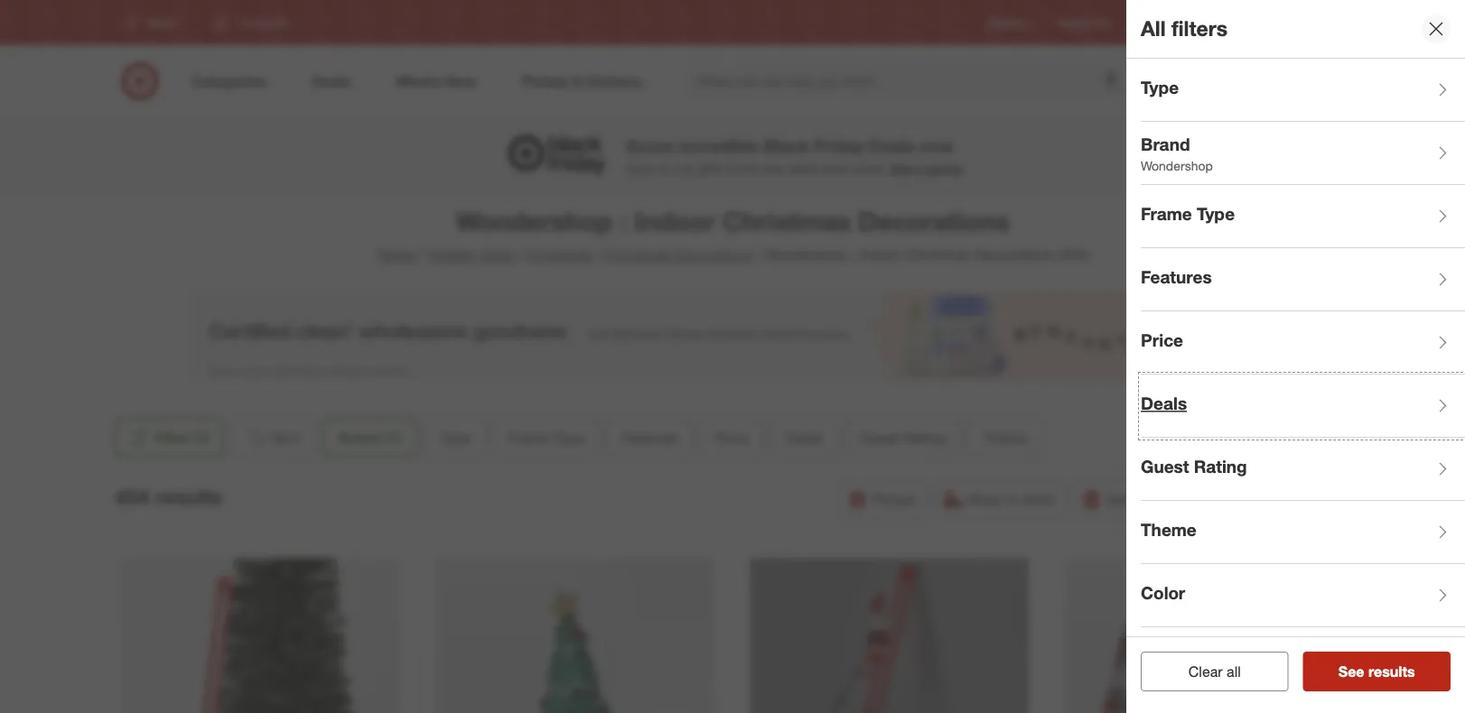 Task type: vqa. For each thing, say whether or not it's contained in the screenshot.
Frame to the right
yes



Task type: locate. For each thing, give the bounding box(es) containing it.
2 horizontal spatial wondershop
[[1141, 158, 1214, 173]]

guest rating
[[861, 429, 946, 447], [1141, 457, 1248, 478]]

0 vertical spatial features button
[[1141, 249, 1466, 312]]

price button
[[1141, 312, 1466, 375], [701, 418, 764, 458]]

1 vertical spatial features button
[[607, 418, 693, 458]]

deals inside all filters dialog
[[1141, 394, 1188, 414]]

wondershop up 'christmas' link
[[456, 205, 613, 237]]

1 vertical spatial guest rating
[[1141, 457, 1248, 478]]

sort button
[[232, 418, 316, 458]]

/ right 'christmas' link
[[597, 246, 601, 264]]

all filters dialog
[[1127, 0, 1466, 714]]

1 horizontal spatial theme button
[[1141, 502, 1466, 565]]

1 vertical spatial theme button
[[1141, 502, 1466, 565]]

see results
[[1339, 663, 1416, 681]]

0 vertical spatial brand
[[1141, 134, 1191, 155]]

results for 454 results
[[155, 485, 222, 510]]

0 vertical spatial price
[[1141, 330, 1184, 351]]

type button down the circle
[[1141, 59, 1466, 122]]

0 horizontal spatial guest rating
[[861, 429, 946, 447]]

find
[[737, 161, 758, 176]]

2 vertical spatial wondershop
[[765, 246, 847, 264]]

1 horizontal spatial frame type
[[1141, 204, 1236, 225]]

circle
[[1243, 16, 1271, 29]]

theme button
[[968, 418, 1044, 458], [1141, 502, 1466, 565]]

1 horizontal spatial price button
[[1141, 312, 1466, 375]]

store
[[1022, 491, 1055, 508]]

all
[[1227, 663, 1241, 681]]

ad
[[1096, 16, 1109, 29]]

1 horizontal spatial features
[[1141, 267, 1212, 288]]

wondershop : indoor christmas decorations target / holiday shop / christmas / christmas decorations / wondershop : indoor christmas decorations (454)
[[377, 205, 1089, 264]]

brand wondershop
[[1141, 134, 1214, 173]]

0 vertical spatial target
[[1210, 16, 1240, 29]]

brand right the sort
[[339, 429, 381, 447]]

1 vertical spatial results
[[1369, 663, 1416, 681]]

1 vertical spatial target
[[377, 246, 416, 264]]

1 horizontal spatial :
[[851, 246, 855, 264]]

0 vertical spatial shop
[[481, 246, 515, 264]]

frame
[[1141, 204, 1193, 225], [509, 429, 549, 447]]

0 vertical spatial theme button
[[968, 418, 1044, 458]]

redcard
[[1138, 16, 1181, 29]]

delivery
[[1178, 491, 1230, 508]]

1 vertical spatial frame type
[[509, 429, 584, 447]]

shop right holiday
[[481, 246, 515, 264]]

0 horizontal spatial wondershop
[[456, 205, 613, 237]]

results inside button
[[1369, 663, 1416, 681]]

1 horizontal spatial wondershop
[[765, 246, 847, 264]]

0 vertical spatial features
[[1141, 267, 1212, 288]]

0 horizontal spatial deals button
[[771, 418, 839, 458]]

0 horizontal spatial frame type button
[[494, 418, 600, 458]]

2 horizontal spatial deals
[[1141, 394, 1188, 414]]

454
[[115, 485, 149, 510]]

theme inside all filters dialog
[[1141, 520, 1197, 541]]

decorations down saving
[[858, 205, 1010, 237]]

indoor
[[635, 205, 716, 237], [859, 246, 901, 264]]

rating up pickup
[[904, 429, 946, 447]]

0 horizontal spatial theme
[[984, 429, 1028, 447]]

guest rating up pickup
[[861, 429, 946, 447]]

1 vertical spatial features
[[622, 429, 678, 447]]

&
[[726, 161, 734, 176]]

3pc fabric gnome christmas figurine set - wondershop™ white/red image
[[1065, 559, 1344, 714], [1065, 559, 1344, 714]]

1 horizontal spatial brand
[[1141, 134, 1191, 155]]

1 vertical spatial frame type button
[[494, 418, 600, 458]]

/ right target link
[[420, 246, 425, 264]]

guest rating up delivery
[[1141, 457, 1248, 478]]

each
[[823, 161, 850, 176]]

0 vertical spatial rating
[[904, 429, 946, 447]]

shop
[[481, 246, 515, 264], [969, 491, 1003, 508]]

0 horizontal spatial indoor
[[635, 205, 716, 237]]

weekly
[[1058, 16, 1093, 29]]

0 horizontal spatial :
[[620, 205, 627, 237]]

guest
[[861, 429, 900, 447], [1141, 457, 1190, 478]]

results
[[155, 485, 222, 510], [1369, 663, 1416, 681]]

filter (1) button
[[115, 418, 225, 458]]

decorations
[[858, 205, 1010, 237], [675, 246, 753, 264], [975, 246, 1053, 264]]

theme
[[984, 429, 1028, 447], [1141, 520, 1197, 541]]

0 vertical spatial :
[[620, 205, 627, 237]]

rating up delivery
[[1194, 457, 1248, 478]]

2 / from the left
[[519, 246, 524, 264]]

deals
[[869, 136, 915, 156], [1141, 394, 1188, 414], [787, 429, 823, 447]]

results for see results
[[1369, 663, 1416, 681]]

0 horizontal spatial deals
[[787, 429, 823, 447]]

1 horizontal spatial guest
[[1141, 457, 1190, 478]]

shop in store
[[969, 491, 1055, 508]]

0 vertical spatial frame type button
[[1141, 185, 1466, 249]]

: down week.
[[851, 246, 855, 264]]

guest up pickup button
[[861, 429, 900, 447]]

2 vertical spatial deals
[[787, 429, 823, 447]]

1 horizontal spatial guest rating
[[1141, 457, 1248, 478]]

holiday
[[428, 246, 477, 264]]

registry link
[[989, 15, 1029, 30]]

0 horizontal spatial features button
[[607, 418, 693, 458]]

0 horizontal spatial frame
[[509, 429, 549, 447]]

1 horizontal spatial frame
[[1141, 204, 1193, 225]]

: down save at the left of page
[[620, 205, 627, 237]]

shipping button
[[1249, 480, 1351, 520]]

1 horizontal spatial features button
[[1141, 249, 1466, 312]]

features
[[1141, 267, 1212, 288], [622, 429, 678, 447]]

saving
[[924, 161, 963, 176]]

brand down search button
[[1141, 134, 1191, 155]]

1 vertical spatial indoor
[[859, 246, 901, 264]]

(454)
[[1057, 246, 1089, 264]]

454 results
[[115, 485, 222, 510]]

black
[[764, 136, 810, 156]]

1 horizontal spatial theme
[[1141, 520, 1197, 541]]

frame type button
[[1141, 185, 1466, 249], [494, 418, 600, 458]]

0 horizontal spatial price
[[716, 429, 749, 447]]

20" battery operated animated plush dancing christmas tree sculpture - wondershop™ green image
[[436, 559, 714, 714], [436, 559, 714, 714]]

0 vertical spatial wondershop
[[1141, 158, 1214, 173]]

0 vertical spatial price button
[[1141, 312, 1466, 375]]

0 horizontal spatial rating
[[904, 429, 946, 447]]

target
[[1210, 16, 1240, 29], [377, 246, 416, 264]]

1 vertical spatial price button
[[701, 418, 764, 458]]

/ right christmas decorations link
[[757, 246, 761, 264]]

guest rating button
[[846, 418, 961, 458], [1141, 438, 1466, 502]]

1 horizontal spatial target
[[1210, 16, 1240, 29]]

target left holiday
[[377, 246, 416, 264]]

What can we help you find? suggestions appear below search field
[[687, 61, 1137, 101]]

results right 454
[[155, 485, 222, 510]]

1 (1) from the left
[[193, 429, 210, 447]]

1 horizontal spatial indoor
[[859, 246, 901, 264]]

0 vertical spatial type button
[[1141, 59, 1466, 122]]

3 / from the left
[[597, 246, 601, 264]]

rating
[[904, 429, 946, 447], [1194, 457, 1248, 478]]

wondershop down search button
[[1141, 158, 1214, 173]]

clear
[[1189, 663, 1223, 681]]

guest rating inside all filters dialog
[[1141, 457, 1248, 478]]

1 horizontal spatial rating
[[1194, 457, 1248, 478]]

wondershop
[[1141, 158, 1214, 173], [456, 205, 613, 237], [765, 246, 847, 264]]

shop left in
[[969, 491, 1003, 508]]

0 horizontal spatial type button
[[425, 418, 486, 458]]

/
[[420, 246, 425, 264], [519, 246, 524, 264], [597, 246, 601, 264], [757, 246, 761, 264]]

theme up 'shop in store'
[[984, 429, 1028, 447]]

brand inside the brand wondershop
[[1141, 134, 1191, 155]]

see
[[1339, 663, 1365, 681]]

target left the circle
[[1210, 16, 1240, 29]]

price
[[1141, 330, 1184, 351], [716, 429, 749, 447]]

1 vertical spatial rating
[[1194, 457, 1248, 478]]

filters
[[1172, 16, 1228, 41]]

0 horizontal spatial theme button
[[968, 418, 1044, 458]]

0 horizontal spatial brand
[[339, 429, 381, 447]]

frame type
[[1141, 204, 1236, 225], [509, 429, 584, 447]]

indoor up christmas decorations link
[[635, 205, 716, 237]]

1 horizontal spatial (1)
[[385, 429, 401, 447]]

0 vertical spatial frame
[[1141, 204, 1193, 225]]

theme button inside all filters dialog
[[1141, 502, 1466, 565]]

theme down same day delivery
[[1141, 520, 1197, 541]]

1 vertical spatial deals
[[1141, 394, 1188, 414]]

features button
[[1141, 249, 1466, 312], [607, 418, 693, 458]]

1 horizontal spatial deals
[[869, 136, 915, 156]]

0 vertical spatial frame type
[[1141, 204, 1236, 225]]

brand
[[1141, 134, 1191, 155], [339, 429, 381, 447]]

1 vertical spatial guest
[[1141, 457, 1190, 478]]

0 vertical spatial results
[[155, 485, 222, 510]]

pickup
[[872, 491, 916, 508]]

color button
[[1141, 565, 1466, 628]]

same day delivery button
[[1074, 480, 1241, 520]]

results right see
[[1369, 663, 1416, 681]]

large climbing santa decorative christmas figurine red - wondershop™ image
[[122, 559, 400, 714], [122, 559, 400, 714], [751, 559, 1029, 714], [751, 559, 1029, 714]]

(1) for filter (1)
[[193, 429, 210, 447]]

1 vertical spatial brand
[[339, 429, 381, 447]]

0 horizontal spatial results
[[155, 485, 222, 510]]

2 (1) from the left
[[385, 429, 401, 447]]

same day delivery
[[1107, 491, 1230, 508]]

advertisement region
[[191, 291, 1275, 381]]

search button
[[1124, 61, 1168, 105]]

decorations left (454)
[[975, 246, 1053, 264]]

type button right brand (1)
[[425, 418, 486, 458]]

deals inside score incredible black friday deals now save on top gifts & find new deals each week. start saving
[[869, 136, 915, 156]]

1 / from the left
[[420, 246, 425, 264]]

all
[[1141, 16, 1166, 41]]

wondershop down deals
[[765, 246, 847, 264]]

0 vertical spatial guest rating
[[861, 429, 946, 447]]

filter
[[155, 429, 189, 447]]

brand for brand wondershop
[[1141, 134, 1191, 155]]

0 horizontal spatial target
[[377, 246, 416, 264]]

:
[[620, 205, 627, 237], [851, 246, 855, 264]]

start
[[890, 161, 921, 176]]

(1)
[[193, 429, 210, 447], [385, 429, 401, 447]]

1 vertical spatial theme
[[1141, 520, 1197, 541]]

deals button
[[1141, 375, 1466, 438], [771, 418, 839, 458]]

1 vertical spatial shop
[[969, 491, 1003, 508]]

0 vertical spatial deals
[[869, 136, 915, 156]]

christmas
[[723, 205, 851, 237], [527, 246, 593, 264], [605, 246, 671, 264], [905, 246, 971, 264]]

0 horizontal spatial (1)
[[193, 429, 210, 447]]

1 horizontal spatial results
[[1369, 663, 1416, 681]]

type
[[1141, 77, 1180, 98], [1197, 204, 1236, 225], [440, 429, 471, 447], [553, 429, 584, 447]]

4 / from the left
[[757, 246, 761, 264]]

indoor down week.
[[859, 246, 901, 264]]

1 vertical spatial wondershop
[[456, 205, 613, 237]]

/ left 'christmas' link
[[519, 246, 524, 264]]

1 horizontal spatial price
[[1141, 330, 1184, 351]]

type button
[[1141, 59, 1466, 122], [425, 418, 486, 458]]

0 horizontal spatial shop
[[481, 246, 515, 264]]

guest up same day delivery
[[1141, 457, 1190, 478]]

target inside wondershop : indoor christmas decorations target / holiday shop / christmas / christmas decorations / wondershop : indoor christmas decorations (454)
[[377, 246, 416, 264]]

(1) inside button
[[193, 429, 210, 447]]

1 horizontal spatial shop
[[969, 491, 1003, 508]]

0 vertical spatial guest
[[861, 429, 900, 447]]

score incredible black friday deals now save on top gifts & find new deals each week. start saving
[[627, 136, 963, 176]]

frame type inside all filters dialog
[[1141, 204, 1236, 225]]



Task type: describe. For each thing, give the bounding box(es) containing it.
1 horizontal spatial frame type button
[[1141, 185, 1466, 249]]

target link
[[377, 246, 416, 264]]

holiday shop link
[[428, 246, 515, 264]]

now
[[920, 136, 955, 156]]

target circle link
[[1210, 15, 1271, 30]]

shop inside button
[[969, 491, 1003, 508]]

brand (1)
[[339, 429, 401, 447]]

weekly ad link
[[1058, 15, 1109, 30]]

christmas down new
[[723, 205, 851, 237]]

all filters
[[1141, 16, 1228, 41]]

filter (1)
[[155, 429, 210, 447]]

christmas decorations link
[[605, 246, 753, 264]]

0 horizontal spatial frame type
[[509, 429, 584, 447]]

1 vertical spatial price
[[716, 429, 749, 447]]

1 horizontal spatial guest rating button
[[1141, 438, 1466, 502]]

color
[[1141, 583, 1186, 604]]

top
[[676, 161, 694, 176]]

rating inside all filters dialog
[[1194, 457, 1248, 478]]

1 vertical spatial type button
[[425, 418, 486, 458]]

sort
[[272, 429, 300, 447]]

pickup button
[[839, 480, 928, 520]]

week.
[[854, 161, 887, 176]]

search
[[1124, 74, 1168, 92]]

shop in store button
[[935, 480, 1067, 520]]

gifts
[[698, 161, 722, 176]]

1 vertical spatial frame
[[509, 429, 549, 447]]

target inside target circle link
[[1210, 16, 1240, 29]]

friday
[[815, 136, 865, 156]]

1 vertical spatial :
[[851, 246, 855, 264]]

christmas right 'christmas' link
[[605, 246, 671, 264]]

decorations up the advertisement region
[[675, 246, 753, 264]]

target circle
[[1210, 16, 1271, 29]]

0 horizontal spatial guest
[[861, 429, 900, 447]]

in
[[1007, 491, 1018, 508]]

brand for brand (1)
[[339, 429, 381, 447]]

shop inside wondershop : indoor christmas decorations target / holiday shop / christmas / christmas decorations / wondershop : indoor christmas decorations (454)
[[481, 246, 515, 264]]

0 horizontal spatial price button
[[701, 418, 764, 458]]

1 horizontal spatial deals button
[[1141, 375, 1466, 438]]

wondershop inside all filters dialog
[[1141, 158, 1214, 173]]

clear all button
[[1141, 653, 1289, 692]]

clear all
[[1189, 663, 1241, 681]]

frame inside all filters dialog
[[1141, 204, 1193, 225]]

deals
[[789, 161, 819, 176]]

incredible
[[679, 136, 759, 156]]

0 horizontal spatial features
[[622, 429, 678, 447]]

on
[[658, 161, 672, 176]]

score
[[627, 136, 674, 156]]

see results button
[[1304, 653, 1451, 692]]

shipping
[[1282, 491, 1339, 508]]

1 horizontal spatial type button
[[1141, 59, 1466, 122]]

day
[[1149, 491, 1174, 508]]

0 horizontal spatial guest rating button
[[846, 418, 961, 458]]

new
[[762, 161, 785, 176]]

price inside all filters dialog
[[1141, 330, 1184, 351]]

(1) for brand (1)
[[385, 429, 401, 447]]

features inside all filters dialog
[[1141, 267, 1212, 288]]

christmas down saving
[[905, 246, 971, 264]]

same
[[1107, 491, 1145, 508]]

0 vertical spatial theme
[[984, 429, 1028, 447]]

0 vertical spatial indoor
[[635, 205, 716, 237]]

weekly ad
[[1058, 16, 1109, 29]]

christmas right the holiday shop link
[[527, 246, 593, 264]]

christmas link
[[527, 246, 593, 264]]

registry
[[989, 16, 1029, 29]]

save
[[627, 161, 654, 176]]

guest inside all filters dialog
[[1141, 457, 1190, 478]]

redcard link
[[1138, 15, 1181, 30]]



